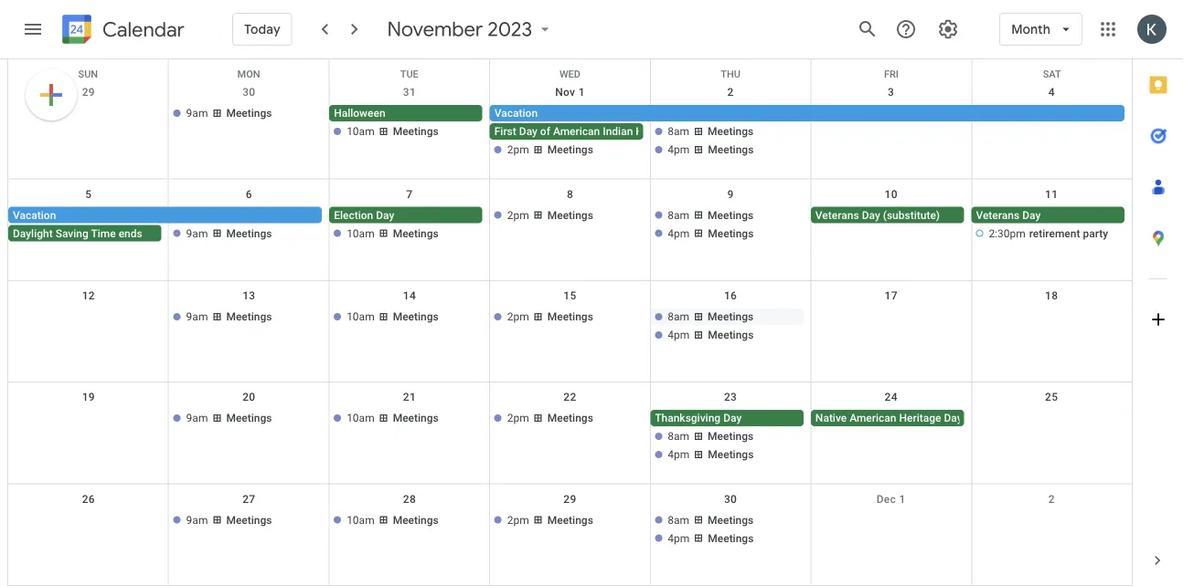 Task type: vqa. For each thing, say whether or not it's contained in the screenshot.
2pm related to 8
yes



Task type: locate. For each thing, give the bounding box(es) containing it.
4 4pm from the top
[[668, 449, 690, 462]]

15
[[564, 290, 577, 302]]

1 vertical spatial heritage
[[899, 413, 941, 425]]

13
[[242, 290, 256, 302]]

vacation inside vacation first day of american indian heritage month
[[494, 107, 538, 120]]

time
[[91, 227, 116, 240]]

31
[[403, 86, 416, 99]]

30 down thanksgiving day 'button'
[[724, 493, 737, 506]]

tab list
[[1133, 59, 1183, 536]]

1 vertical spatial month
[[680, 125, 712, 138]]

1 vertical spatial american
[[850, 413, 896, 425]]

0 horizontal spatial vacation button
[[8, 207, 322, 223]]

month
[[1011, 21, 1051, 37], [680, 125, 712, 138]]

2 veterans from the left
[[976, 209, 1020, 222]]

vacation first day of american indian heritage month
[[494, 107, 712, 138]]

8am for 30
[[668, 514, 689, 527]]

american
[[553, 125, 600, 138], [850, 413, 896, 425]]

2 10am from the top
[[347, 227, 375, 240]]

1 vertical spatial vacation button
[[8, 207, 322, 223]]

month right indian
[[680, 125, 712, 138]]

vacation button
[[490, 105, 1125, 122], [8, 207, 322, 223]]

row containing sun
[[8, 59, 1132, 80]]

7
[[406, 188, 413, 201]]

1 vertical spatial 29
[[564, 493, 577, 506]]

0 vertical spatial heritage
[[636, 125, 678, 138]]

26
[[82, 493, 95, 506]]

3
[[888, 86, 894, 99]]

0 horizontal spatial vacation
[[13, 209, 56, 222]]

0 horizontal spatial 2
[[727, 86, 734, 99]]

20
[[242, 391, 256, 404]]

1 horizontal spatial 1
[[899, 493, 906, 506]]

1 horizontal spatial american
[[850, 413, 896, 425]]

vacation
[[494, 107, 538, 120], [13, 209, 56, 222]]

0 horizontal spatial 1
[[578, 86, 585, 99]]

1 8am from the top
[[668, 125, 689, 138]]

native
[[815, 413, 847, 425]]

american inside button
[[850, 413, 896, 425]]

1 veterans from the left
[[815, 209, 859, 222]]

row containing 26
[[8, 485, 1132, 587]]

8
[[567, 188, 573, 201]]

grid
[[7, 59, 1132, 587]]

veterans for veterans day
[[976, 209, 1020, 222]]

heritage
[[636, 125, 678, 138], [899, 413, 941, 425]]

dec 1
[[877, 493, 906, 506]]

veterans
[[815, 209, 859, 222], [976, 209, 1020, 222]]

10am for 21
[[347, 413, 375, 425]]

veterans left the (substitute)
[[815, 209, 859, 222]]

10am
[[347, 125, 375, 138], [347, 227, 375, 240], [347, 311, 375, 323], [347, 413, 375, 425], [347, 514, 375, 527]]

0 vertical spatial 29
[[82, 86, 95, 99]]

4 row from the top
[[8, 281, 1132, 383]]

daylight saving time ends button
[[8, 225, 161, 242]]

halloween button
[[329, 105, 483, 122]]

4 9am from the top
[[186, 413, 208, 425]]

0 vertical spatial 1
[[578, 86, 585, 99]]

vacation button up ends
[[8, 207, 322, 223]]

4 10am from the top
[[347, 413, 375, 425]]

0 vertical spatial 30
[[242, 86, 256, 99]]

vacation up daylight
[[13, 209, 56, 222]]

2pm for 22
[[507, 413, 529, 425]]

23
[[724, 391, 737, 404]]

0 horizontal spatial heritage
[[636, 125, 678, 138]]

1 vertical spatial vacation
[[13, 209, 56, 222]]

5
[[85, 188, 92, 201]]

vacation for daylight
[[13, 209, 56, 222]]

9am for 30
[[186, 107, 208, 120]]

3 9am from the top
[[186, 311, 208, 323]]

veterans up 2:30pm
[[976, 209, 1020, 222]]

cell containing thanksgiving day
[[650, 411, 811, 466]]

fri
[[884, 69, 899, 80]]

row
[[8, 59, 1132, 80], [8, 78, 1132, 180], [8, 180, 1132, 281], [8, 281, 1132, 383], [8, 383, 1132, 485], [8, 485, 1132, 587]]

9am
[[186, 107, 208, 120], [186, 227, 208, 240], [186, 311, 208, 323], [186, 413, 208, 425], [186, 514, 208, 527]]

1 right nov
[[578, 86, 585, 99]]

0 vertical spatial american
[[553, 125, 600, 138]]

5 10am from the top
[[347, 514, 375, 527]]

vacation up first
[[494, 107, 538, 120]]

3 2pm from the top
[[507, 311, 529, 323]]

1 horizontal spatial vacation
[[494, 107, 538, 120]]

8am
[[668, 125, 689, 138], [668, 209, 689, 222], [668, 311, 689, 323], [668, 431, 689, 444], [668, 514, 689, 527]]

day
[[519, 125, 537, 138], [376, 209, 394, 222], [862, 209, 880, 222], [1022, 209, 1041, 222], [723, 413, 742, 425], [944, 413, 962, 425]]

2
[[727, 86, 734, 99], [1048, 493, 1055, 506]]

1 horizontal spatial month
[[1011, 21, 1051, 37]]

1 right "dec"
[[899, 493, 906, 506]]

5 2pm from the top
[[507, 514, 529, 527]]

meetings
[[226, 107, 272, 120], [393, 125, 439, 138], [708, 125, 754, 138], [547, 144, 593, 156], [708, 144, 754, 156], [547, 209, 593, 222], [708, 209, 754, 222], [226, 227, 272, 240], [393, 227, 439, 240], [708, 227, 754, 240], [226, 311, 272, 323], [393, 311, 439, 323], [547, 311, 593, 323], [708, 311, 754, 323], [708, 329, 754, 342], [226, 413, 272, 425], [393, 413, 439, 425], [547, 413, 593, 425], [708, 431, 754, 444], [708, 449, 754, 462], [226, 514, 272, 527], [393, 514, 439, 527], [547, 514, 593, 527], [708, 514, 754, 527], [708, 533, 754, 545]]

veterans inside cell
[[976, 209, 1020, 222]]

american inside vacation first day of american indian heritage month
[[553, 125, 600, 138]]

5 9am from the top
[[186, 514, 208, 527]]

1 horizontal spatial heritage
[[899, 413, 941, 425]]

1 row from the top
[[8, 59, 1132, 80]]

5 4pm from the top
[[668, 533, 690, 545]]

native american heritage day button
[[811, 411, 964, 427]]

2pm
[[507, 144, 529, 156], [507, 209, 529, 222], [507, 311, 529, 323], [507, 413, 529, 425], [507, 514, 529, 527]]

4pm for 2
[[668, 144, 690, 156]]

28
[[403, 493, 416, 506]]

today button
[[232, 7, 292, 51]]

month up "sat"
[[1011, 21, 1051, 37]]

30
[[242, 86, 256, 99], [724, 493, 737, 506]]

4pm
[[668, 144, 690, 156], [668, 227, 690, 240], [668, 329, 690, 342], [668, 449, 690, 462], [668, 533, 690, 545]]

1 9am from the top
[[186, 107, 208, 120]]

first day of american indian heritage month button
[[490, 123, 712, 140]]

5 row from the top
[[8, 383, 1132, 485]]

cell
[[8, 105, 169, 160], [329, 105, 490, 160], [490, 105, 1132, 160], [650, 105, 811, 160], [811, 105, 971, 160], [971, 105, 1132, 160], [8, 207, 329, 244], [329, 207, 490, 244], [650, 207, 811, 244], [971, 207, 1132, 244], [8, 309, 169, 345], [650, 309, 811, 345], [811, 309, 971, 345], [971, 309, 1132, 345], [8, 411, 169, 466], [650, 411, 811, 466], [971, 411, 1132, 466], [8, 513, 169, 549], [650, 513, 811, 549], [811, 513, 971, 549]]

0 horizontal spatial 30
[[242, 86, 256, 99]]

heritage inside vacation first day of american indian heritage month
[[636, 125, 678, 138]]

1 horizontal spatial 2
[[1048, 493, 1055, 506]]

3 10am from the top
[[347, 311, 375, 323]]

9am for 20
[[186, 413, 208, 425]]

row containing 29
[[8, 78, 1132, 180]]

2:30pm retirement party
[[989, 227, 1108, 240]]

day inside 'button'
[[723, 413, 742, 425]]

0 horizontal spatial month
[[680, 125, 712, 138]]

2 4pm from the top
[[668, 227, 690, 240]]

1 for nov 1
[[578, 86, 585, 99]]

0 vertical spatial vacation
[[494, 107, 538, 120]]

18
[[1045, 290, 1058, 302]]

heritage right indian
[[636, 125, 678, 138]]

1 vertical spatial 30
[[724, 493, 737, 506]]

veterans day (substitute) button
[[811, 207, 964, 223]]

1 horizontal spatial 29
[[564, 493, 577, 506]]

november 2023 button
[[380, 16, 562, 42]]

0 vertical spatial vacation button
[[490, 105, 1125, 122]]

vacation button for first day of american indian heritage month
[[490, 105, 1125, 122]]

calendar
[[102, 17, 185, 43]]

1 vertical spatial 1
[[899, 493, 906, 506]]

5 8am from the top
[[668, 514, 689, 527]]

dec
[[877, 493, 896, 506]]

heritage up the dec 1
[[899, 413, 941, 425]]

1 horizontal spatial vacation button
[[490, 105, 1125, 122]]

row containing 12
[[8, 281, 1132, 383]]

4 2pm from the top
[[507, 413, 529, 425]]

0 vertical spatial 2
[[727, 86, 734, 99]]

vacation for first
[[494, 107, 538, 120]]

29
[[82, 86, 95, 99], [564, 493, 577, 506]]

american right "of"
[[553, 125, 600, 138]]

6 row from the top
[[8, 485, 1132, 587]]

1 horizontal spatial 30
[[724, 493, 737, 506]]

today
[[244, 21, 280, 37]]

0 vertical spatial month
[[1011, 21, 1051, 37]]

vacation daylight saving time ends
[[13, 209, 142, 240]]

cell containing halloween
[[329, 105, 490, 160]]

0 horizontal spatial american
[[553, 125, 600, 138]]

(substitute)
[[883, 209, 940, 222]]

1 horizontal spatial veterans
[[976, 209, 1020, 222]]

2pm for 29
[[507, 514, 529, 527]]

grid containing 29
[[7, 59, 1132, 587]]

american down 24
[[850, 413, 896, 425]]

3 4pm from the top
[[668, 329, 690, 342]]

2 2pm from the top
[[507, 209, 529, 222]]

vacation button down thu
[[490, 105, 1125, 122]]

1
[[578, 86, 585, 99], [899, 493, 906, 506]]

month button
[[1000, 7, 1083, 51]]

vacation inside the vacation daylight saving time ends
[[13, 209, 56, 222]]

27
[[242, 493, 256, 506]]

3 row from the top
[[8, 180, 1132, 281]]

4
[[1048, 86, 1055, 99]]

settings menu image
[[937, 18, 959, 40]]

8am for 9
[[668, 209, 689, 222]]

2 row from the top
[[8, 78, 1132, 180]]

2 9am from the top
[[186, 227, 208, 240]]

1 4pm from the top
[[668, 144, 690, 156]]

30 down mon
[[242, 86, 256, 99]]

4 8am from the top
[[668, 431, 689, 444]]

day for thanksgiving day
[[723, 413, 742, 425]]

2 8am from the top
[[668, 209, 689, 222]]

0 horizontal spatial veterans
[[815, 209, 859, 222]]

2pm for 8
[[507, 209, 529, 222]]



Task type: describe. For each thing, give the bounding box(es) containing it.
10am for 14
[[347, 311, 375, 323]]

election day button
[[329, 207, 483, 223]]

4pm for 9
[[668, 227, 690, 240]]

veterans day (substitute)
[[815, 209, 940, 222]]

19
[[82, 391, 95, 404]]

day for veterans day (substitute)
[[862, 209, 880, 222]]

thanksgiving day button
[[650, 411, 804, 427]]

4pm for 16
[[668, 329, 690, 342]]

ends
[[119, 227, 142, 240]]

first
[[494, 125, 516, 138]]

calendar heading
[[99, 17, 185, 43]]

veterans day
[[976, 209, 1041, 222]]

11
[[1045, 188, 1058, 201]]

row containing 5
[[8, 180, 1132, 281]]

1 for dec 1
[[899, 493, 906, 506]]

8am inside cell
[[668, 431, 689, 444]]

veterans for veterans day (substitute)
[[815, 209, 859, 222]]

cell containing election day
[[329, 207, 490, 244]]

election
[[334, 209, 373, 222]]

2023
[[488, 16, 532, 42]]

1 10am from the top
[[347, 125, 375, 138]]

25
[[1045, 391, 1058, 404]]

sun
[[78, 69, 98, 80]]

12
[[82, 290, 95, 302]]

10
[[885, 188, 898, 201]]

month inside popup button
[[1011, 21, 1051, 37]]

wed
[[559, 69, 581, 80]]

heritage inside button
[[899, 413, 941, 425]]

month inside vacation first day of american indian heritage month
[[680, 125, 712, 138]]

2pm for 15
[[507, 311, 529, 323]]

nov
[[555, 86, 575, 99]]

thu
[[721, 69, 741, 80]]

native american heritage day
[[815, 413, 962, 425]]

2:30pm
[[989, 227, 1026, 240]]

halloween
[[334, 107, 385, 120]]

cell containing veterans day
[[971, 207, 1132, 244]]

election day
[[334, 209, 394, 222]]

16
[[724, 290, 737, 302]]

4pm for 30
[[668, 533, 690, 545]]

calendar element
[[59, 11, 185, 51]]

indian
[[603, 125, 633, 138]]

1 2pm from the top
[[507, 144, 529, 156]]

day for election day
[[376, 209, 394, 222]]

daylight
[[13, 227, 53, 240]]

mon
[[237, 69, 260, 80]]

saving
[[55, 227, 88, 240]]

vacation button for daylight saving time ends
[[8, 207, 322, 223]]

8am for 2
[[668, 125, 689, 138]]

3 8am from the top
[[668, 311, 689, 323]]

november 2023
[[387, 16, 532, 42]]

9
[[727, 188, 734, 201]]

of
[[540, 125, 550, 138]]

14
[[403, 290, 416, 302]]

21
[[403, 391, 416, 404]]

6
[[246, 188, 252, 201]]

veterans day button
[[971, 207, 1125, 223]]

9am for 13
[[186, 311, 208, 323]]

9am for 27
[[186, 514, 208, 527]]

thanksgiving day
[[655, 413, 742, 425]]

24
[[885, 391, 898, 404]]

nov 1
[[555, 86, 585, 99]]

1 vertical spatial 2
[[1048, 493, 1055, 506]]

main drawer image
[[22, 18, 44, 40]]

day inside vacation first day of american indian heritage month
[[519, 125, 537, 138]]

thanksgiving
[[655, 413, 721, 425]]

row containing 19
[[8, 383, 1132, 485]]

17
[[885, 290, 898, 302]]

november
[[387, 16, 483, 42]]

day for veterans day
[[1022, 209, 1041, 222]]

party
[[1083, 227, 1108, 240]]

10am for 28
[[347, 514, 375, 527]]

22
[[564, 391, 577, 404]]

0 horizontal spatial 29
[[82, 86, 95, 99]]

9am for 6
[[186, 227, 208, 240]]

tue
[[400, 69, 419, 80]]

retirement
[[1029, 227, 1080, 240]]

sat
[[1043, 69, 1061, 80]]



